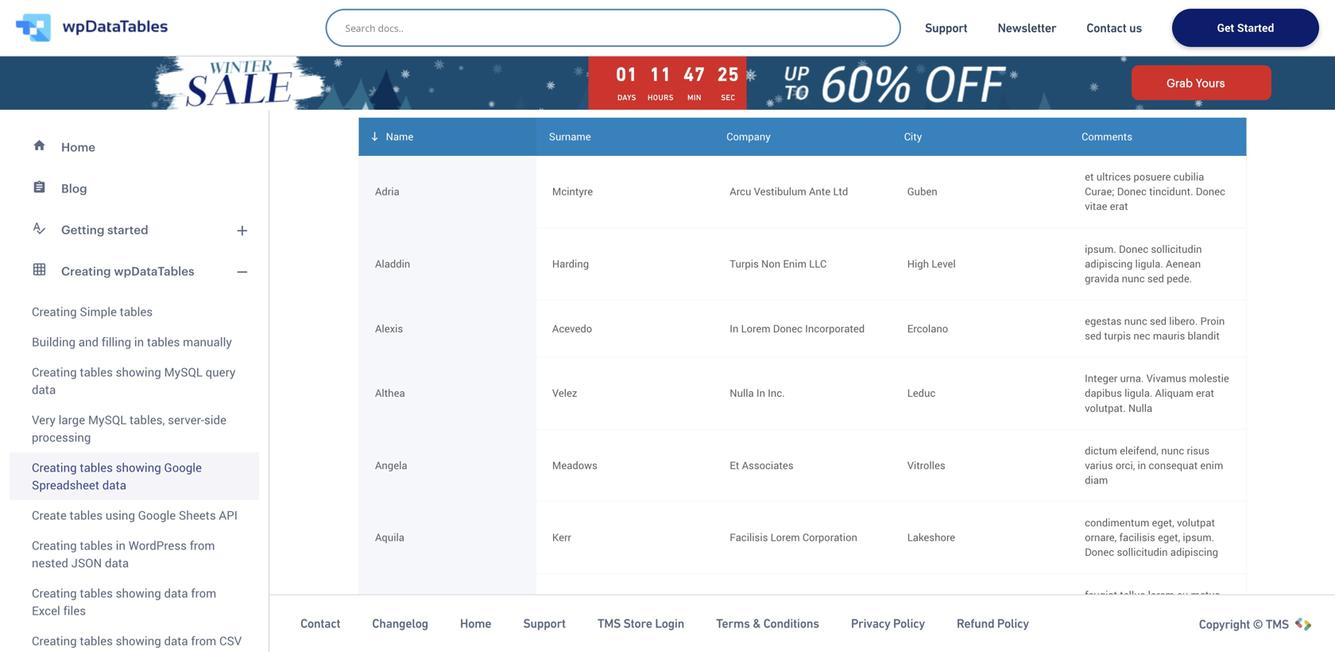 Task type: locate. For each thing, give the bounding box(es) containing it.
creating for creating wpdatatables
[[61, 264, 111, 278]]

sed up mauris
[[1151, 314, 1167, 328]]

donec down ornare, in the bottom right of the page
[[1086, 545, 1115, 559]]

ultrices
[[1097, 169, 1132, 184]]

refund policy link
[[957, 616, 1030, 632]]

0 horizontal spatial adipiscing
[[1086, 256, 1133, 271]]

in left inc.
[[757, 386, 766, 400]]

posuere
[[1134, 169, 1172, 184]]

showing down building and filling in tables manually link
[[116, 364, 161, 380]]

0 horizontal spatial lorem
[[1086, 617, 1112, 631]]

1 vertical spatial ipsum.
[[1184, 530, 1215, 544]]

tables for create tables using google sheets api
[[70, 507, 103, 523]]

nunc inside dictum eleifend, nunc risus varius orci, in consequat enim diam
[[1162, 443, 1185, 458]]

ligula. inside integer urna. vivamus molestie dapibus ligula. aliquam erat volutpat. nulla
[[1125, 386, 1153, 400]]

1 vertical spatial in
[[1138, 458, 1147, 472]]

turpis
[[1105, 328, 1132, 343]]

policy right privacy
[[894, 616, 925, 631]]

privacy policy
[[852, 616, 925, 631]]

data inside creating tables showing google spreadsheet data
[[102, 477, 126, 493]]

adipiscing inside condimentum eget, volutpat ornare, facilisis eget, ipsum. donec sollicitudin adipiscing
[[1171, 545, 1219, 559]]

0 vertical spatial mysql
[[164, 364, 203, 380]]

1 vertical spatial sollicitudin
[[1118, 545, 1169, 559]]

1 horizontal spatial adipiscing
[[1171, 545, 1219, 559]]

integer urna. vivamus molestie dapibus ligula. aliquam erat volutpat. nulla
[[1086, 371, 1230, 415]]

sollicitudin up aenean
[[1152, 242, 1203, 256]]

tables down "creating tables showing data from excel files"
[[80, 633, 113, 649]]

1 policy from the left
[[894, 616, 925, 631]]

2 vertical spatial from
[[191, 633, 216, 649]]

login
[[655, 616, 685, 631]]

mysql right large
[[88, 412, 127, 428]]

creating tables showing google spreadsheet data
[[32, 459, 202, 493]]

1 vertical spatial support link
[[523, 616, 566, 632]]

0 vertical spatial home link
[[10, 126, 259, 168]]

1 vertical spatial adipiscing
[[1171, 545, 1219, 559]]

print button
[[472, 41, 544, 73]]

vestibulum
[[754, 184, 807, 199]]

creating inside creating tables in wordpress from nested json data
[[32, 537, 77, 553]]

2 policy from the left
[[998, 616, 1030, 631]]

ipsum. up gravida
[[1086, 242, 1117, 256]]

1 horizontal spatial contact
[[1087, 21, 1127, 35]]

ligula. left aenean
[[1136, 256, 1164, 271]]

columns button
[[359, 41, 463, 73]]

erat right vitae
[[1111, 199, 1129, 213]]

0 vertical spatial erat
[[1111, 199, 1129, 213]]

lorem down lorem. at the bottom
[[1086, 617, 1112, 631]]

name: activate to sort column descending element
[[359, 118, 537, 156]]

creating tables in wordpress from nested json data
[[32, 537, 215, 571]]

0 horizontal spatial home link
[[10, 126, 259, 168]]

tables down creating simple tables link
[[147, 334, 180, 350]]

0 horizontal spatial in
[[116, 537, 126, 553]]

policy right refund
[[998, 616, 1030, 631]]

creating up the building
[[32, 303, 77, 320]]

sollicitudin inside ipsum. donec sollicitudin adipiscing ligula. aenean gravida nunc sed pede.
[[1152, 242, 1203, 256]]

data
[[32, 381, 56, 398], [102, 477, 126, 493], [105, 555, 129, 571], [164, 585, 188, 601], [164, 633, 188, 649]]

harding
[[553, 256, 589, 271]]

google up wordpress
[[138, 507, 176, 523]]

llc
[[810, 256, 827, 271]]

ercolano
[[908, 321, 949, 335]]

creating inside creating tables showing mysql query data
[[32, 364, 77, 380]]

creating for creating tables showing mysql query data
[[32, 364, 77, 380]]

hours
[[648, 93, 674, 102]]

0 horizontal spatial ltd
[[748, 602, 763, 617]]

showing
[[116, 364, 161, 380], [116, 459, 161, 476], [116, 585, 161, 601], [116, 633, 161, 649]]

adipiscing up gravida
[[1086, 256, 1133, 271]]

0 vertical spatial files
[[63, 602, 86, 619]]

1 vertical spatial lorem
[[771, 530, 800, 544]]

nec
[[1134, 328, 1151, 343]]

arcu vestibulum ante ltd
[[730, 184, 849, 199]]

tables up json
[[80, 537, 113, 553]]

tables for creating tables showing data from excel files
[[80, 585, 113, 601]]

0 vertical spatial support link
[[926, 20, 968, 36]]

0 vertical spatial adipiscing
[[1086, 256, 1133, 271]]

very large mysql tables, server-side processing
[[32, 412, 227, 445]]

tables inside creating simple tables link
[[120, 303, 153, 320]]

from inside "creating tables showing data from excel files"
[[191, 585, 216, 601]]

tables inside creating tables in wordpress from nested json data
[[80, 537, 113, 553]]

acevedo
[[553, 321, 593, 335]]

tables for creating tables in wordpress from nested json data
[[80, 537, 113, 553]]

0 vertical spatial contact
[[1087, 21, 1127, 35]]

0 vertical spatial sollicitudin
[[1152, 242, 1203, 256]]

0 horizontal spatial contact
[[301, 616, 341, 631]]

home right changelog
[[460, 616, 492, 631]]

0 vertical spatial ipsum.
[[1086, 242, 1117, 256]]

1 vertical spatial google
[[138, 507, 176, 523]]

facilisis
[[1120, 530, 1156, 544]]

adria
[[375, 184, 400, 199]]

city
[[905, 129, 923, 144]]

contact for contact us
[[1087, 21, 1127, 35]]

files right excel
[[63, 602, 86, 619]]

home link up blog
[[10, 126, 259, 168]]

0 vertical spatial google
[[164, 459, 202, 476]]

in down using at left
[[116, 537, 126, 553]]

non
[[762, 256, 781, 271]]

city: activate to sort column ascending element
[[892, 118, 1070, 156]]

2 vertical spatial nunc
[[1162, 443, 1185, 458]]

sollicitudin down facilisis
[[1118, 545, 1169, 559]]

1 vertical spatial lorem
[[1086, 617, 1112, 631]]

adipiscing
[[1086, 256, 1133, 271], [1171, 545, 1219, 559]]

lorem for facilisis
[[771, 530, 800, 544]]

print
[[505, 50, 529, 65]]

home up blog
[[61, 140, 95, 154]]

showing inside creating tables showing mysql query data
[[116, 364, 161, 380]]

urna.
[[1121, 371, 1145, 385]]

ipsum. inside ipsum. donec sollicitudin adipiscing ligula. aenean gravida nunc sed pede.
[[1086, 242, 1117, 256]]

donec down 'tellus'
[[1129, 602, 1158, 617]]

tms left store on the bottom left of the page
[[598, 616, 621, 631]]

0 horizontal spatial ipsum.
[[1086, 242, 1117, 256]]

2 vertical spatial in
[[116, 537, 126, 553]]

associates
[[742, 458, 794, 472]]

sollicitudin inside condimentum eget, volutpat ornare, facilisis eget, ipsum. donec sollicitudin adipiscing
[[1118, 545, 1169, 559]]

files down excel
[[32, 650, 54, 652]]

creating for creating tables showing data from excel files
[[32, 585, 77, 601]]

nunc up nec
[[1125, 314, 1148, 328]]

erat inside integer urna. vivamus molestie dapibus ligula. aliquam erat volutpat. nulla
[[1197, 386, 1215, 400]]

1 vertical spatial from
[[191, 585, 216, 601]]

ornare,
[[1086, 530, 1117, 544]]

tables inside creating tables showing google spreadsheet data
[[80, 459, 113, 476]]

nulla
[[730, 386, 754, 400], [1129, 401, 1153, 415]]

erat down molestie
[[1197, 386, 1215, 400]]

tables inside "creating tables showing data from excel files"
[[80, 585, 113, 601]]

tables up spreadsheet
[[80, 459, 113, 476]]

changelog link
[[372, 616, 429, 632]]

0 vertical spatial nunc
[[1122, 271, 1146, 285]]

3 showing from the top
[[116, 585, 161, 601]]

0 vertical spatial lorem
[[742, 321, 771, 335]]

files inside the creating tables showing data from csv files
[[32, 650, 54, 652]]

from inside the creating tables showing data from csv files
[[191, 633, 216, 649]]

0 horizontal spatial policy
[[894, 616, 925, 631]]

0 vertical spatial sed
[[1148, 271, 1165, 285]]

facilisis
[[730, 530, 768, 544]]

volutpat
[[1178, 515, 1216, 530]]

mysql left query
[[164, 364, 203, 380]]

0 vertical spatial home
[[61, 140, 95, 154]]

feugiat
[[1086, 587, 1118, 602]]

nunc right gravida
[[1122, 271, 1146, 285]]

inc.
[[768, 386, 785, 400]]

mysql inside creating tables showing mysql query data
[[164, 364, 203, 380]]

data left csv
[[164, 633, 188, 649]]

tables for creating tables showing google spreadsheet data
[[80, 459, 113, 476]]

2 showing from the top
[[116, 459, 161, 476]]

newsletter link
[[998, 20, 1057, 36]]

1 vertical spatial mysql
[[88, 412, 127, 428]]

4 showing from the top
[[116, 633, 161, 649]]

support for the leftmost support link
[[523, 616, 566, 631]]

2 horizontal spatial in
[[1138, 458, 1147, 472]]

et
[[730, 458, 740, 472]]

in down 'feugiat'
[[1086, 602, 1094, 617]]

creating inside "creating tables showing data from excel files"
[[32, 585, 77, 601]]

0 vertical spatial support
[[926, 21, 968, 35]]

csv
[[219, 633, 242, 649]]

1 vertical spatial sed
[[1151, 314, 1167, 328]]

showing inside the creating tables showing data from csv files
[[116, 633, 161, 649]]

1 showing from the top
[[116, 364, 161, 380]]

dictum
[[1086, 443, 1118, 458]]

in down eleifend,
[[1138, 458, 1147, 472]]

tables inside the creating tables showing data from csv files
[[80, 633, 113, 649]]

1 vertical spatial support
[[523, 616, 566, 631]]

creating up creating simple tables
[[61, 264, 111, 278]]

1 horizontal spatial erat
[[1197, 386, 1215, 400]]

vivamus
[[1147, 371, 1187, 385]]

tables down and
[[80, 364, 113, 380]]

angela
[[375, 458, 408, 472]]

2 vertical spatial in
[[1086, 602, 1094, 617]]

data right json
[[105, 555, 129, 571]]

data down wordpress
[[164, 585, 188, 601]]

showing inside creating tables showing google spreadsheet data
[[116, 459, 161, 476]]

donec up gravida
[[1120, 242, 1149, 256]]

aladdin
[[375, 256, 411, 271]]

wpdatatables - tables and charts manager wordpress plugin image
[[16, 14, 168, 42]]

comments
[[1082, 129, 1133, 144]]

2 horizontal spatial in
[[1086, 602, 1094, 617]]

©
[[1254, 617, 1264, 631]]

lorem left eu
[[1149, 587, 1175, 602]]

0 horizontal spatial files
[[32, 650, 54, 652]]

elit
[[730, 602, 745, 617]]

creating up spreadsheet
[[32, 459, 77, 476]]

data inside the creating tables showing data from csv files
[[164, 633, 188, 649]]

creating down the building
[[32, 364, 77, 380]]

creating up excel
[[32, 585, 77, 601]]

1 horizontal spatial in
[[757, 386, 766, 400]]

tables up building and filling in tables manually link
[[120, 303, 153, 320]]

1 horizontal spatial policy
[[998, 616, 1030, 631]]

tms right ©
[[1267, 617, 1290, 631]]

0 vertical spatial lorem
[[1149, 587, 1175, 602]]

privacy
[[852, 616, 891, 631]]

0 vertical spatial ligula.
[[1136, 256, 1164, 271]]

ltd right elit
[[748, 602, 763, 617]]

grab
[[1167, 76, 1194, 89]]

eu
[[1178, 587, 1189, 602]]

1 horizontal spatial in
[[134, 334, 144, 350]]

in
[[730, 321, 739, 335], [757, 386, 766, 400], [1086, 602, 1094, 617]]

tables down json
[[80, 585, 113, 601]]

in right filling on the left of the page
[[134, 334, 144, 350]]

ipsum. down volutpat
[[1184, 530, 1215, 544]]

nunc
[[1122, 271, 1146, 285], [1125, 314, 1148, 328], [1162, 443, 1185, 458]]

home link
[[10, 126, 259, 168], [460, 616, 492, 632]]

google inside creating tables showing google spreadsheet data
[[164, 459, 202, 476]]

0 horizontal spatial support
[[523, 616, 566, 631]]

data up using at left
[[102, 477, 126, 493]]

0 horizontal spatial erat
[[1111, 199, 1129, 213]]

1 horizontal spatial files
[[63, 602, 86, 619]]

creating inside creating tables showing google spreadsheet data
[[32, 459, 77, 476]]

0 horizontal spatial mysql
[[88, 412, 127, 428]]

0 vertical spatial in
[[730, 321, 739, 335]]

1 horizontal spatial home link
[[460, 616, 492, 632]]

blog link
[[10, 168, 259, 209]]

lorem for in
[[742, 321, 771, 335]]

ligula. down 'urna.'
[[1125, 386, 1153, 400]]

1 vertical spatial files
[[32, 650, 54, 652]]

nulla inside integer urna. vivamus molestie dapibus ligula. aliquam erat volutpat. nulla
[[1129, 401, 1153, 415]]

1 vertical spatial ligula.
[[1125, 386, 1153, 400]]

ante
[[810, 184, 831, 199]]

google down server-
[[164, 459, 202, 476]]

1 horizontal spatial support link
[[926, 20, 968, 36]]

ltd right ante
[[834, 184, 849, 199]]

in
[[134, 334, 144, 350], [1138, 458, 1147, 472], [116, 537, 126, 553]]

dictum eleifend, nunc risus varius orci, in consequat enim diam
[[1086, 443, 1224, 487]]

showing down "very large mysql tables, server-side processing" link
[[116, 459, 161, 476]]

1 horizontal spatial support
[[926, 21, 968, 35]]

corporation
[[803, 530, 858, 544]]

using
[[106, 507, 135, 523]]

showing down creating tables in wordpress from nested json data link in the bottom left of the page
[[116, 585, 161, 601]]

1 vertical spatial nunc
[[1125, 314, 1148, 328]]

1 vertical spatial contact
[[301, 616, 341, 631]]

create tables using google sheets api
[[32, 507, 238, 523]]

1 horizontal spatial nulla
[[1129, 401, 1153, 415]]

lorem up nulla in inc.
[[742, 321, 771, 335]]

showing down 'creating tables showing data from excel files' link
[[116, 633, 161, 649]]

lorem right facilisis on the right of the page
[[771, 530, 800, 544]]

eget, down volutpat
[[1159, 530, 1181, 544]]

data up very
[[32, 381, 56, 398]]

creating for creating tables in wordpress from nested json data
[[32, 537, 77, 553]]

showing inside "creating tables showing data from excel files"
[[116, 585, 161, 601]]

creating tables showing mysql query data link
[[10, 357, 259, 405]]

home link right changelog
[[460, 616, 492, 632]]

tables left using at left
[[70, 507, 103, 523]]

0 horizontal spatial tms
[[598, 616, 621, 631]]

0 horizontal spatial nulla
[[730, 386, 754, 400]]

1 horizontal spatial ipsum.
[[1184, 530, 1215, 544]]

1 horizontal spatial ltd
[[834, 184, 849, 199]]

data inside creating tables showing mysql query data
[[32, 381, 56, 398]]

nulla left inc.
[[730, 386, 754, 400]]

creating inside the creating tables showing data from csv files
[[32, 633, 77, 649]]

large
[[59, 412, 85, 428]]

sed left the pede. at the top
[[1148, 271, 1165, 285]]

in down the turpis
[[730, 321, 739, 335]]

1 vertical spatial in
[[757, 386, 766, 400]]

contact inside contact us link
[[1087, 21, 1127, 35]]

1 vertical spatial erat
[[1197, 386, 1215, 400]]

et ultrices posuere cubilia curae; donec tincidunt. donec vitae erat
[[1086, 169, 1226, 213]]

tables inside creating tables showing mysql query data
[[80, 364, 113, 380]]

showing for creating tables showing google spreadsheet data
[[116, 459, 161, 476]]

columns
[[391, 50, 436, 65]]

surname: activate to sort column ascending element
[[537, 118, 714, 156]]

donec left 'incorporated'
[[774, 321, 803, 335]]

creating tables in wordpress from nested json data link
[[10, 530, 259, 578]]

from for creating tables in wordpress from nested json data
[[190, 537, 215, 553]]

showing for creating tables showing mysql query data
[[116, 364, 161, 380]]

1 horizontal spatial lorem
[[1149, 587, 1175, 602]]

mcintyre
[[553, 184, 593, 199]]

sed down egestas
[[1086, 328, 1102, 343]]

tables inside the create tables using google sheets api link
[[70, 507, 103, 523]]

nunc up "consequat" at the bottom
[[1162, 443, 1185, 458]]

policy
[[894, 616, 925, 631], [998, 616, 1030, 631]]

pede.
[[1167, 271, 1193, 285]]

leduc
[[908, 386, 936, 400]]

enim
[[784, 256, 807, 271]]

creating for creating simple tables
[[32, 303, 77, 320]]

creating wpdatatables link
[[10, 250, 259, 292]]

processing
[[32, 429, 91, 445]]

wordpress
[[129, 537, 187, 553]]

excel
[[32, 602, 60, 619]]

files inside "creating tables showing data from excel files"
[[63, 602, 86, 619]]

1 horizontal spatial home
[[460, 616, 492, 631]]

showing for creating tables showing data from excel files
[[116, 585, 161, 601]]

tms
[[598, 616, 621, 631], [1267, 617, 1290, 631]]

from inside creating tables in wordpress from nested json data
[[190, 537, 215, 553]]

contact link
[[301, 616, 341, 632]]

1 horizontal spatial mysql
[[164, 364, 203, 380]]

0 vertical spatial from
[[190, 537, 215, 553]]

creating down excel
[[32, 633, 77, 649]]

newsletter
[[998, 21, 1057, 35]]

nulla down 'urna.'
[[1129, 401, 1153, 415]]

policy inside 'link'
[[998, 616, 1030, 631]]

surname
[[549, 129, 591, 144]]

min
[[688, 93, 702, 102]]

lorem
[[1149, 587, 1175, 602], [1086, 617, 1112, 631]]

days
[[618, 93, 637, 102]]

tables for creating tables showing mysql query data
[[80, 364, 113, 380]]

creating up nested
[[32, 537, 77, 553]]

adipiscing down volutpat
[[1171, 545, 1219, 559]]



Task type: describe. For each thing, give the bounding box(es) containing it.
policy for refund policy
[[998, 616, 1030, 631]]

1 vertical spatial home
[[460, 616, 492, 631]]

tables for creating tables showing data from csv files
[[80, 633, 113, 649]]

0 vertical spatial ltd
[[834, 184, 849, 199]]

bush
[[553, 602, 576, 617]]

grab yours
[[1167, 76, 1226, 89]]

entries
[[1200, 87, 1235, 101]]

refund
[[957, 616, 995, 631]]

comments: activate to sort column ascending element
[[1070, 118, 1247, 156]]

condimentum
[[1086, 515, 1150, 530]]

1 vertical spatial home link
[[460, 616, 492, 632]]

create
[[32, 507, 67, 523]]

Search input search field
[[346, 17, 890, 39]]

donec down ultrices
[[1118, 184, 1147, 199]]

very
[[32, 412, 56, 428]]

nunc inside ipsum. donec sollicitudin adipiscing ligula. aenean gravida nunc sed pede.
[[1122, 271, 1146, 285]]

mauris
[[1154, 328, 1186, 343]]

nulla in inc.
[[730, 386, 785, 400]]

get started link
[[1173, 9, 1320, 47]]

incorporated
[[806, 321, 865, 335]]

terms
[[717, 616, 750, 631]]

json
[[71, 555, 102, 571]]

very large mysql tables, server-side processing link
[[10, 405, 259, 452]]

dapibus
[[1086, 386, 1123, 400]]

adipiscing inside ipsum. donec sollicitudin adipiscing ligula. aenean gravida nunc sed pede.
[[1086, 256, 1133, 271]]

volutpat.
[[1086, 401, 1126, 415]]

company: activate to sort column ascending element
[[714, 118, 892, 156]]

showing for creating tables showing data from csv files
[[116, 633, 161, 649]]

high level
[[908, 256, 956, 271]]

in inside the feugiat tellus lorem eu metus. in lorem. donec elementum, lorem
[[1086, 602, 1094, 617]]

support for the rightmost support link
[[926, 21, 968, 35]]

from for creating tables showing data from excel files
[[191, 585, 216, 601]]

google for showing
[[164, 459, 202, 476]]

get started
[[1218, 20, 1275, 35]]

cubilia
[[1174, 169, 1205, 184]]

condimentum eget, volutpat ornare, facilisis eget, ipsum. donec sollicitudin adipiscing
[[1086, 515, 1219, 559]]

Search form search field
[[346, 17, 890, 39]]

and
[[79, 334, 99, 350]]

policy for privacy policy
[[894, 616, 925, 631]]

11
[[650, 63, 672, 85]]

proin
[[1201, 314, 1226, 328]]

in lorem donec incorporated
[[730, 321, 865, 335]]

eget, up facilisis
[[1153, 515, 1175, 530]]

varius
[[1086, 458, 1114, 472]]

1 horizontal spatial tms
[[1267, 617, 1290, 631]]

tellus
[[1121, 587, 1146, 602]]

in inside dictum eleifend, nunc risus varius orci, in consequat enim diam
[[1138, 458, 1147, 472]]

building
[[32, 334, 76, 350]]

elementum,
[[1161, 602, 1215, 617]]

mysql inside very large mysql tables, server-side processing
[[88, 412, 127, 428]]

lakeshore
[[908, 530, 956, 544]]

donec inside the feugiat tellus lorem eu metus. in lorem. donec elementum, lorem
[[1129, 602, 1158, 617]]

orci,
[[1116, 458, 1136, 472]]

elit ltd
[[730, 602, 763, 617]]

store
[[624, 616, 653, 631]]

tables inside building and filling in tables manually link
[[147, 334, 180, 350]]

started
[[107, 223, 148, 237]]

files for creating tables showing data from excel files
[[63, 602, 86, 619]]

2 vertical spatial sed
[[1086, 328, 1102, 343]]

creating tables showing data from csv files
[[32, 633, 242, 652]]

guben
[[908, 184, 938, 199]]

side
[[204, 412, 227, 428]]

donec inside ipsum. donec sollicitudin adipiscing ligula. aenean gravida nunc sed pede.
[[1120, 242, 1149, 256]]

0 vertical spatial in
[[134, 334, 144, 350]]

nunc inside egestas nunc sed libero. proin sed turpis nec mauris blandit
[[1125, 314, 1148, 328]]

integer
[[1086, 371, 1118, 385]]

getting started link
[[10, 209, 259, 250]]

ligula. inside ipsum. donec sollicitudin adipiscing ligula. aenean gravida nunc sed pede.
[[1136, 256, 1164, 271]]

diam
[[1086, 473, 1109, 487]]

donec down cubilia
[[1197, 184, 1226, 199]]

consequat
[[1149, 458, 1199, 472]]

creating tables showing data from excel files link
[[10, 578, 259, 626]]

create tables using google sheets api link
[[10, 500, 259, 530]]

ipsum. donec sollicitudin adipiscing ligula. aenean gravida nunc sed pede.
[[1086, 242, 1203, 285]]

from for creating tables showing data from csv files
[[191, 633, 216, 649]]

data inside creating tables in wordpress from nested json data
[[105, 555, 129, 571]]

erat inside et ultrices posuere cubilia curae; donec tincidunt. donec vitae erat
[[1111, 199, 1129, 213]]

us
[[1130, 21, 1143, 35]]

egestas nunc sed libero. proin sed turpis nec mauris blandit
[[1086, 314, 1226, 343]]

started
[[1238, 20, 1275, 35]]

sed inside ipsum. donec sollicitudin adipiscing ligula. aenean gravida nunc sed pede.
[[1148, 271, 1165, 285]]

company
[[727, 129, 771, 144]]

conditions
[[764, 616, 820, 631]]

tms store login link
[[598, 616, 685, 632]]

name
[[386, 129, 414, 144]]

lorem.
[[1097, 602, 1126, 617]]

0 horizontal spatial support link
[[523, 616, 566, 632]]

sec
[[721, 93, 736, 102]]

google for using
[[138, 507, 176, 523]]

sheets
[[179, 507, 216, 523]]

files for creating tables showing data from csv files
[[32, 650, 54, 652]]

high
[[908, 256, 930, 271]]

arcu
[[730, 184, 752, 199]]

simple
[[80, 303, 117, 320]]

turpis
[[730, 256, 759, 271]]

ipsum. inside condimentum eget, volutpat ornare, facilisis eget, ipsum. donec sollicitudin adipiscing
[[1184, 530, 1215, 544]]

grab yours link
[[1132, 65, 1272, 100]]

server-
[[168, 412, 204, 428]]

metus.
[[1192, 587, 1224, 602]]

alexis
[[375, 321, 403, 335]]

building and filling in tables manually link
[[10, 327, 259, 357]]

tincidunt.
[[1150, 184, 1194, 199]]

yours
[[1196, 76, 1226, 89]]

creating simple tables link
[[10, 292, 259, 327]]

25
[[718, 63, 740, 85]]

risus
[[1188, 443, 1210, 458]]

tms store login
[[598, 616, 685, 631]]

in inside creating tables in wordpress from nested json data
[[116, 537, 126, 553]]

creating for creating tables showing data from csv files
[[32, 633, 77, 649]]

0 horizontal spatial in
[[730, 321, 739, 335]]

0 horizontal spatial home
[[61, 140, 95, 154]]

donec inside condimentum eget, volutpat ornare, facilisis eget, ipsum. donec sollicitudin adipiscing
[[1086, 545, 1115, 559]]

creating for creating tables showing google spreadsheet data
[[32, 459, 77, 476]]

creating tables showing data from excel files
[[32, 585, 216, 619]]

contact us
[[1087, 21, 1143, 35]]

contact for contact
[[301, 616, 341, 631]]

data inside "creating tables showing data from excel files"
[[164, 585, 188, 601]]

1 vertical spatial ltd
[[748, 602, 763, 617]]

creating simple tables
[[32, 303, 153, 320]]

feugiat tellus lorem eu metus. in lorem. donec elementum, lorem
[[1086, 587, 1224, 631]]

get
[[1218, 20, 1235, 35]]



Task type: vqa. For each thing, say whether or not it's contained in the screenshot.


